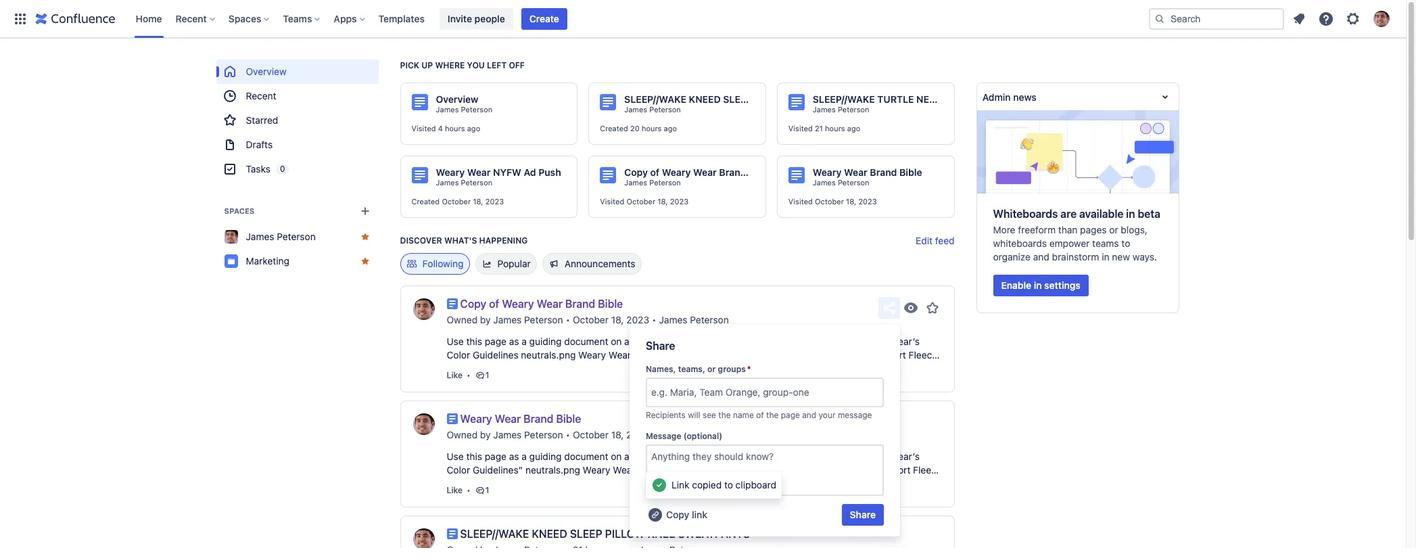Task type: describe. For each thing, give the bounding box(es) containing it.
2 share image from the top
[[881, 530, 898, 546]]

peterson up visited 21 hours ago
[[838, 105, 870, 114]]

tones right "clipboard"
[[796, 478, 820, 489]]

created 20 hours ago
[[600, 124, 677, 133]]

created for created 20 hours ago
[[600, 124, 628, 133]]

admin news
[[983, 91, 1037, 103]]

your
[[819, 410, 836, 420]]

maria,
[[670, 386, 697, 398]]

ww inside use this page as a guiding document on all things weary wear. remember: wear. sleep. wake weary wear's color guidelines neutrals.png weary wear's branding is tied to its' materials. our locally sourced comfort fleece comes in neutral tones that we refuse to alter with artificial dyes; allowing for the natural tones of our fabrics to shine. the ww
[[495, 376, 513, 388]]

teams
[[1093, 237, 1120, 249]]

natural inside use this page as a guiding document on all things weary wear. remember: wear. sleep. wake weary wear's color guidelines neutrals.png weary wear's branding is tied to its' materials. our locally sourced comfort fleece comes in neutral tones that we refuse to alter with artificial dyes; allowing for the natural tones of our fabrics to shine. the ww
[[801, 363, 831, 374]]

fabrics inside use this page as a guiding document on all things weary wear. remember: wear. sleep. wake weary wear's color guidelines neutrals.png weary wear's branding is tied to its' materials. our locally sourced comfort fleece comes in neutral tones that we refuse to alter with artificial dyes; allowing for the natural tones of our fabrics to shine. the ww
[[889, 363, 919, 374]]

james peterson link down copy of weary wear brand bible at the left bottom of page
[[494, 313, 563, 327]]

share button
[[842, 504, 884, 526]]

weary inside copy of weary wear brand bible james peterson
[[662, 166, 691, 178]]

for inside use this page as a guiding document on all things weary wear. remember: wear. sleep. wake weary wear's color guidelines" neutrals.png weary wear's branding is tied to its' materials. our locally sourced comfort fleece comes in neutral tones that we refuse to alter with dyes; allowing for the natural tones of our fabrics to shine. the ww color expa
[[732, 478, 744, 489]]

name
[[733, 410, 754, 420]]

the inside use this page as a guiding document on all things weary wear. remember: wear. sleep. wake weary wear's color guidelines neutrals.png weary wear's branding is tied to its' materials. our locally sourced comfort fleece comes in neutral tones that we refuse to alter with artificial dyes; allowing for the natural tones of our fabrics to shine. the ww
[[784, 363, 798, 374]]

wear. up group-
[[777, 336, 801, 347]]

templates
[[379, 13, 425, 24]]

people
[[475, 13, 505, 24]]

Search field
[[1150, 8, 1285, 29]]

home
[[136, 13, 162, 24]]

where
[[435, 60, 465, 70]]

alter for weary wear brand bible
[[625, 478, 644, 489]]

copy for copy of weary wear brand bible james peterson
[[625, 166, 648, 178]]

message (optional)
[[646, 431, 723, 441]]

owned by james peterson • october 18, 2023 • james peterson for wear
[[447, 314, 729, 325]]

create link
[[521, 8, 568, 29]]

our inside use this page as a guiding document on all things weary wear. remember: wear. sleep. wake weary wear's color guidelines neutrals.png weary wear's branding is tied to its' materials. our locally sourced comfort fleece comes in neutral tones that we refuse to alter with artificial dyes; allowing for the natural tones of our fabrics to shine. the ww
[[872, 363, 886, 374]]

like • for copy
[[447, 370, 471, 380]]

orange,
[[726, 386, 761, 398]]

james inside copy of weary wear brand bible james peterson
[[625, 178, 648, 187]]

edit feed
[[916, 235, 955, 246]]

copy for copy of weary wear brand bible
[[460, 298, 487, 310]]

new
[[1113, 251, 1131, 262]]

invite people
[[448, 13, 505, 24]]

1 unwatch image from the top
[[903, 300, 919, 316]]

james up visited 21 hours ago
[[813, 105, 836, 114]]

kneed
[[532, 528, 568, 540]]

weary inside 'link'
[[460, 413, 492, 425]]

help icon image
[[1319, 10, 1335, 27]]

guidelines
[[473, 349, 519, 361]]

pages
[[1081, 224, 1107, 235]]

james peterson for created october 18, 2023
[[436, 178, 493, 187]]

enable
[[1002, 279, 1032, 291]]

wake for copy of weary wear brand bible
[[833, 336, 857, 347]]

1 vertical spatial page
[[781, 410, 800, 420]]

visited 21 hours ago
[[789, 124, 861, 133]]

james up the guidelines
[[494, 314, 522, 325]]

james peterson for visited october 18, 2023
[[813, 178, 870, 187]]

james up marketing
[[246, 231, 274, 242]]

use this page as a guiding document on all things weary wear. remember: wear. sleep. wake weary wear's color guidelines neutrals.png weary wear's branding is tied to its' materials. our locally sourced comfort fleece comes in neutral tones that we refuse to alter with artificial dyes; allowing for the natural tones of our fabrics to shine. the ww
[[447, 336, 938, 388]]

enable in settings link
[[994, 275, 1089, 296]]

this for copy
[[467, 336, 482, 347]]

team
[[700, 386, 723, 398]]

0 vertical spatial weary wear brand bible
[[813, 166, 923, 178]]

2 visited october 18, 2023 from the left
[[789, 197, 877, 206]]

bible inside "link"
[[598, 298, 623, 310]]

whiteboards
[[994, 208, 1059, 220]]

what's
[[444, 235, 477, 246]]

popular button
[[475, 253, 537, 275]]

neutral for of
[[489, 363, 519, 374]]

templates link
[[375, 8, 429, 29]]

sleep//wake kneed sleep pillow knee sweatpants
[[460, 528, 750, 540]]

peterson up created october 18, 2023
[[461, 178, 493, 187]]

home link
[[132, 8, 166, 29]]

james peterson link up visited 21 hours ago
[[813, 105, 870, 114]]

visited 4 hours ago
[[412, 124, 481, 133]]

branding for weary wear brand bible
[[646, 464, 685, 476]]

of inside "link"
[[489, 298, 500, 310]]

to up pillow
[[614, 478, 622, 489]]

(optional)
[[684, 431, 723, 441]]

all for copy of weary wear brand bible
[[625, 336, 634, 347]]

hours for 4
[[445, 124, 465, 133]]

use for weary wear brand bible
[[447, 451, 464, 462]]

a for weary
[[522, 336, 527, 347]]

comments image for weary
[[475, 485, 486, 496]]

things for copy of weary wear brand bible
[[637, 336, 664, 347]]

star image
[[925, 300, 941, 316]]

to down star image
[[921, 363, 930, 374]]

to right the copied at the bottom
[[725, 479, 733, 491]]

of inside use this page as a guiding document on all things weary wear. remember: wear. sleep. wake weary wear's color guidelines neutrals.png weary wear's branding is tied to its' materials. our locally sourced comfort fleece comes in neutral tones that we refuse to alter with artificial dyes; allowing for the natural tones of our fabrics to shine. the ww
[[860, 363, 869, 374]]

fleece for weary wear brand bible
[[914, 464, 942, 476]]

james peterson link down created 20 hours ago at the left
[[625, 178, 681, 187]]

the down group-
[[767, 410, 779, 420]]

to left names,
[[614, 363, 622, 374]]

is for copy of weary wear brand bible
[[683, 349, 690, 361]]

use this page as a guiding document on all things weary wear. remember: wear. sleep. wake weary wear's color guidelines" neutrals.png weary wear's branding is tied to its' materials. our locally sourced comfort fleece comes in neutral tones that we refuse to alter with dyes; allowing for the natural tones of our fabrics to shine. the ww color expa
[[447, 451, 942, 503]]

copy of weary wear brand bible link
[[460, 297, 626, 311]]

sleep//wake kneed sleep pillow knee sweatpants link
[[460, 527, 753, 541]]

shine. inside use this page as a guiding document on all things weary wear. remember: wear. sleep. wake weary wear's color guidelines" neutrals.png weary wear's branding is tied to its' materials. our locally sourced comfort fleece comes in neutral tones that we refuse to alter with dyes; allowing for the natural tones of our fabrics to shine. the ww color expa
[[895, 478, 921, 489]]

by for weary
[[480, 429, 491, 440]]

like for copy
[[447, 370, 463, 380]]

of inside use this page as a guiding document on all things weary wear. remember: wear. sleep. wake weary wear's color guidelines" neutrals.png weary wear's branding is tied to its' materials. our locally sourced comfort fleece comes in neutral tones that we refuse to alter with dyes; allowing for the natural tones of our fabrics to shine. the ww color expa
[[823, 478, 832, 489]]

peterson down visited 21 hours ago
[[838, 178, 870, 187]]

peterson up 'marketing' link
[[277, 231, 316, 242]]

ago for visited 21 hours ago
[[848, 124, 861, 133]]

following button
[[400, 253, 470, 275]]

artificial
[[668, 363, 702, 374]]

available
[[1080, 208, 1124, 220]]

color for copy of weary wear brand bible
[[447, 349, 470, 361]]

james peterson link up created 20 hours ago at the left
[[625, 105, 681, 114]]

that for bible
[[549, 478, 566, 489]]

james up use this page as a guiding document on all things weary wear. remember: wear. sleep. wake weary wear's color guidelines neutrals.png weary wear's branding is tied to its' materials. our locally sourced comfort fleece comes in neutral tones that we refuse to alter with artificial dyes; allowing for the natural tones of our fabrics to shine. the ww
[[659, 314, 688, 325]]

allowing inside use this page as a guiding document on all things weary wear. remember: wear. sleep. wake weary wear's color guidelines neutrals.png weary wear's branding is tied to its' materials. our locally sourced comfort fleece comes in neutral tones that we refuse to alter with artificial dyes; allowing for the natural tones of our fabrics to shine. the ww
[[731, 363, 767, 374]]

owned for weary
[[447, 429, 478, 440]]

to up groups
[[712, 349, 720, 361]]

brainstorm
[[1053, 251, 1100, 262]]

tasks
[[246, 163, 271, 175]]

2 unwatch image from the top
[[903, 415, 919, 431]]

tones up weary wear brand bible 'link'
[[522, 363, 546, 374]]

ad
[[524, 166, 536, 178]]

refuse for copy of weary wear brand bible
[[583, 363, 611, 374]]

tones up message at the right bottom of the page
[[833, 363, 858, 374]]

e.g. maria, team orange, group-one
[[652, 386, 810, 398]]

weary wear nyfw ad push
[[436, 166, 561, 178]]

locally for copy of weary wear brand bible
[[802, 349, 830, 361]]

bible inside copy of weary wear brand bible james peterson
[[749, 166, 772, 178]]

drafts
[[246, 139, 273, 150]]

that for wear
[[549, 363, 566, 374]]

search image
[[1155, 13, 1166, 24]]

fabrics inside use this page as a guiding document on all things weary wear. remember: wear. sleep. wake weary wear's color guidelines" neutrals.png weary wear's branding is tied to its' materials. our locally sourced comfort fleece comes in neutral tones that we refuse to alter with dyes; allowing for the natural tones of our fabrics to shine. the ww color expa
[[851, 478, 881, 489]]

comfort for copy of weary wear brand bible
[[871, 349, 907, 361]]

are
[[1061, 208, 1077, 220]]

alter for copy of weary wear brand bible
[[625, 363, 644, 374]]

our inside use this page as a guiding document on all things weary wear. remember: wear. sleep. wake weary wear's color guidelines" neutrals.png weary wear's branding is tied to its' materials. our locally sourced comfort fleece comes in neutral tones that we refuse to alter with dyes; allowing for the natural tones of our fabrics to shine. the ww color expa
[[834, 478, 849, 489]]

spaces button
[[225, 8, 275, 29]]

is for weary wear brand bible
[[687, 464, 694, 476]]

like • for weary
[[447, 485, 471, 495]]

create
[[530, 13, 559, 24]]

share inside button
[[850, 509, 876, 520]]

to up link copied to clipboard at bottom
[[716, 464, 725, 476]]

to up share button
[[884, 478, 893, 489]]

*
[[748, 364, 751, 374]]

our for weary wear brand bible
[[788, 464, 804, 476]]

spaces inside popup button
[[229, 13, 261, 24]]

recipients
[[646, 410, 686, 420]]

pillow
[[605, 528, 645, 540]]

off
[[509, 60, 525, 70]]

neutral for wear
[[489, 478, 519, 489]]

group-
[[763, 386, 793, 398]]

overview for overview james peterson
[[436, 93, 479, 105]]

james peterson link down will
[[659, 428, 729, 442]]

up
[[422, 60, 433, 70]]

on for copy of weary wear brand bible
[[611, 336, 622, 347]]

james down recipients
[[659, 429, 688, 440]]

more
[[994, 224, 1016, 235]]

ago for created 20 hours ago
[[664, 124, 677, 133]]

settings icon image
[[1346, 10, 1362, 27]]

refuse for weary wear brand bible
[[583, 478, 611, 489]]

names,
[[646, 364, 676, 374]]

1 vertical spatial or
[[708, 364, 716, 374]]

james up created october 18, 2023
[[436, 178, 459, 187]]

hours for 21
[[826, 124, 846, 133]]

in inside 'link'
[[1034, 279, 1042, 291]]

message
[[646, 431, 682, 441]]

page for copy of weary wear brand bible
[[485, 336, 507, 347]]

neutrals.png for bible
[[526, 464, 580, 476]]

whiteboards are available in beta more freeform than pages or blogs, whiteboards empower teams to organize and brainstorm in new ways.
[[994, 208, 1161, 262]]

marketing link
[[216, 249, 379, 273]]

apps
[[334, 13, 357, 24]]

clipboard
[[736, 479, 777, 491]]

0 horizontal spatial and
[[803, 410, 817, 420]]

copy link button
[[646, 504, 709, 526]]

of inside copy of weary wear brand bible james peterson
[[651, 166, 660, 178]]

appswitcher icon image
[[12, 10, 28, 27]]

peterson down weary wear brand bible 'link'
[[524, 429, 563, 440]]

admin
[[983, 91, 1011, 103]]

drafts link
[[216, 133, 379, 157]]

fleece for copy of weary wear brand bible
[[909, 349, 938, 361]]

teams,
[[678, 364, 706, 374]]

following
[[423, 258, 464, 269]]

as for brand
[[509, 451, 519, 462]]

notification icon image
[[1292, 10, 1308, 27]]

organize
[[994, 251, 1031, 262]]

james peterson up marketing
[[246, 231, 316, 242]]

than
[[1059, 224, 1078, 235]]

owned by james peterson • october 18, 2023 • james peterson for bible
[[447, 429, 729, 440]]

the inside use this page as a guiding document on all things weary wear. remember: wear. sleep. wake weary wear's color guidelines neutrals.png weary wear's branding is tied to its' materials. our locally sourced comfort fleece comes in neutral tones that we refuse to alter with artificial dyes; allowing for the natural tones of our fabrics to shine. the ww
[[475, 376, 492, 388]]

shine. inside use this page as a guiding document on all things weary wear. remember: wear. sleep. wake weary wear's color guidelines neutrals.png weary wear's branding is tied to its' materials. our locally sourced comfort fleece comes in neutral tones that we refuse to alter with artificial dyes; allowing for the natural tones of our fabrics to shine. the ww
[[447, 376, 473, 388]]

its' for copy of weary wear brand bible
[[723, 349, 736, 361]]

we for bible
[[568, 478, 581, 489]]

wear. up names, teams, or groups *
[[697, 336, 721, 347]]

natural inside use this page as a guiding document on all things weary wear. remember: wear. sleep. wake weary wear's color guidelines" neutrals.png weary wear's branding is tied to its' materials. our locally sourced comfort fleece comes in neutral tones that we refuse to alter with dyes; allowing for the natural tones of our fabrics to shine. the ww color expa
[[763, 478, 794, 489]]

discover what's happening
[[400, 235, 528, 246]]

in down teams
[[1102, 251, 1110, 262]]

sourced for weary wear brand bible
[[837, 464, 873, 476]]

ago for visited 4 hours ago
[[467, 124, 481, 133]]

wear inside copy of weary wear brand bible james peterson
[[694, 166, 717, 178]]

expa
[[494, 491, 515, 503]]

james peterson image for copy of weary wear brand bible
[[413, 298, 435, 320]]

peterson down copy of weary wear brand bible "link"
[[524, 314, 563, 325]]

announcements
[[565, 258, 636, 269]]

link
[[672, 479, 690, 491]]

james down weary wear brand bible 'link'
[[494, 429, 522, 440]]

dyes; inside use this page as a guiding document on all things weary wear. remember: wear. sleep. wake weary wear's color guidelines neutrals.png weary wear's branding is tied to its' materials. our locally sourced comfort fleece comes in neutral tones that we refuse to alter with artificial dyes; allowing for the natural tones of our fabrics to shine. the ww
[[705, 363, 729, 374]]

james peterson link up use this page as a guiding document on all things weary wear. remember: wear. sleep. wake weary wear's color guidelines neutrals.png weary wear's branding is tied to its' materials. our locally sourced comfort fleece comes in neutral tones that we refuse to alter with artificial dyes; allowing for the natural tones of our fabrics to shine. the ww
[[659, 313, 729, 327]]

james peterson link up visited 4 hours ago
[[436, 105, 493, 114]]



Task type: vqa. For each thing, say whether or not it's contained in the screenshot.
create a blog icon
no



Task type: locate. For each thing, give the bounding box(es) containing it.
0 vertical spatial we
[[568, 363, 581, 374]]

our for copy of weary wear brand bible
[[784, 349, 800, 361]]

0 vertical spatial unwatch image
[[903, 300, 919, 316]]

comes down guidelines"
[[447, 478, 476, 489]]

owned up the guidelines
[[447, 314, 478, 325]]

like button for copy of weary wear brand bible
[[447, 370, 463, 381]]

use inside use this page as a guiding document on all things weary wear. remember: wear. sleep. wake weary wear's color guidelines" neutrals.png weary wear's branding is tied to its' materials. our locally sourced comfort fleece comes in neutral tones that we refuse to alter with dyes; allowing for the natural tones of our fabrics to shine. the ww color expa
[[447, 451, 464, 462]]

2 owned by james peterson • october 18, 2023 • james peterson from the top
[[447, 429, 729, 440]]

sleep. for weary wear brand bible
[[804, 451, 831, 462]]

1 vertical spatial locally
[[807, 464, 835, 476]]

0 vertical spatial alter
[[625, 363, 644, 374]]

locally inside use this page as a guiding document on all things weary wear. remember: wear. sleep. wake weary wear's color guidelines" neutrals.png weary wear's branding is tied to its' materials. our locally sourced comfort fleece comes in neutral tones that we refuse to alter with dyes; allowing for the natural tones of our fabrics to shine. the ww color expa
[[807, 464, 835, 476]]

like button
[[447, 370, 463, 381], [447, 485, 463, 496]]

ww left expa
[[447, 491, 465, 503]]

3 hours from the left
[[826, 124, 846, 133]]

1 horizontal spatial for
[[769, 363, 781, 374]]

weary wear brand bible down visited 21 hours ago
[[813, 166, 923, 178]]

2 vertical spatial color
[[468, 491, 491, 503]]

1 vertical spatial branding
[[646, 464, 685, 476]]

alter
[[625, 363, 644, 374], [625, 478, 644, 489]]

in up blogs, on the top of the page
[[1127, 208, 1136, 220]]

owned for copy
[[447, 314, 478, 325]]

hours
[[445, 124, 465, 133], [642, 124, 662, 133], [826, 124, 846, 133]]

like •
[[447, 370, 471, 380], [447, 485, 471, 495]]

create a space image
[[357, 203, 373, 219]]

•
[[566, 314, 570, 325], [652, 314, 657, 325], [467, 370, 471, 380], [566, 429, 570, 440], [652, 429, 657, 440], [467, 485, 471, 495]]

like for weary
[[447, 485, 463, 495]]

color for weary wear brand bible
[[447, 464, 470, 476]]

things for weary wear brand bible
[[637, 451, 664, 462]]

we inside use this page as a guiding document on all things weary wear. remember: wear. sleep. wake weary wear's color guidelines" neutrals.png weary wear's branding is tied to its' materials. our locally sourced comfort fleece comes in neutral tones that we refuse to alter with dyes; allowing for the natural tones of our fabrics to shine. the ww color expa
[[568, 478, 581, 489]]

james up 20
[[625, 105, 648, 114]]

branding up the link
[[646, 464, 685, 476]]

1 horizontal spatial recent
[[246, 90, 276, 101]]

peterson inside overview james peterson
[[461, 105, 493, 114]]

use
[[447, 336, 464, 347], [447, 451, 464, 462]]

group containing overview
[[216, 60, 379, 181]]

visited october 18, 2023
[[600, 197, 689, 206], [789, 197, 877, 206]]

0 vertical spatial 1
[[486, 370, 490, 380]]

starred
[[246, 114, 278, 126]]

or
[[1110, 224, 1119, 235], [708, 364, 716, 374]]

0 vertical spatial for
[[769, 363, 781, 374]]

as inside use this page as a guiding document on all things weary wear. remember: wear. sleep. wake weary wear's color guidelines" neutrals.png weary wear's branding is tied to its' materials. our locally sourced comfort fleece comes in neutral tones that we refuse to alter with dyes; allowing for the natural tones of our fabrics to shine. the ww color expa
[[509, 451, 519, 462]]

1 vertical spatial sourced
[[837, 464, 873, 476]]

fabrics
[[889, 363, 919, 374], [851, 478, 881, 489]]

allowing inside use this page as a guiding document on all things weary wear. remember: wear. sleep. wake weary wear's color guidelines" neutrals.png weary wear's branding is tied to its' materials. our locally sourced comfort fleece comes in neutral tones that we refuse to alter with dyes; allowing for the natural tones of our fabrics to shine. the ww color expa
[[694, 478, 729, 489]]

1 vertical spatial its'
[[727, 464, 741, 476]]

2 october 18, 2023 button from the top
[[573, 428, 650, 442]]

1 ago from the left
[[467, 124, 481, 133]]

0 vertical spatial things
[[637, 336, 664, 347]]

0 vertical spatial created
[[600, 124, 628, 133]]

0 vertical spatial as
[[509, 336, 519, 347]]

2 owned from the top
[[447, 429, 478, 440]]

james peterson for visited 21 hours ago
[[813, 105, 870, 114]]

brand inside copy of weary wear brand bible james peterson
[[720, 166, 747, 178]]

1 vertical spatial things
[[637, 451, 664, 462]]

locally for weary wear brand bible
[[807, 464, 835, 476]]

1 all from the top
[[625, 336, 634, 347]]

tied inside use this page as a guiding document on all things weary wear. remember: wear. sleep. wake weary wear's color guidelines" neutrals.png weary wear's branding is tied to its' materials. our locally sourced comfort fleece comes in neutral tones that we refuse to alter with dyes; allowing for the natural tones of our fabrics to shine. the ww color expa
[[697, 464, 714, 476]]

branding inside use this page as a guiding document on all things weary wear. remember: wear. sleep. wake weary wear's color guidelines" neutrals.png weary wear's branding is tied to its' materials. our locally sourced comfort fleece comes in neutral tones that we refuse to alter with dyes; allowing for the natural tones of our fabrics to shine. the ww color expa
[[646, 464, 685, 476]]

0 vertical spatial a
[[522, 336, 527, 347]]

october 18, 2023 button for weary wear brand bible
[[573, 428, 650, 442]]

comments image for copy
[[475, 370, 486, 381]]

peterson up created 20 hours ago at the left
[[650, 105, 681, 114]]

owned by james peterson • october 18, 2023 • james peterson down weary wear brand bible 'link'
[[447, 429, 729, 440]]

in inside use this page as a guiding document on all things weary wear. remember: wear. sleep. wake weary wear's color guidelines neutrals.png weary wear's branding is tied to its' materials. our locally sourced comfort fleece comes in neutral tones that we refuse to alter with artificial dyes; allowing for the natural tones of our fabrics to shine. the ww
[[478, 363, 486, 374]]

wake for weary wear brand bible
[[833, 451, 857, 462]]

1 vertical spatial by
[[480, 429, 491, 440]]

Message (optional) text field
[[646, 445, 884, 496]]

james peterson link down weary wear brand bible 'link'
[[494, 428, 563, 442]]

materials. for weary wear brand bible
[[743, 464, 786, 476]]

1 vertical spatial comments image
[[475, 485, 486, 496]]

tied up the copied at the bottom
[[697, 464, 714, 476]]

overview for overview
[[246, 66, 287, 77]]

bible inside 'link'
[[557, 413, 582, 425]]

2 use from the top
[[447, 451, 464, 462]]

confluence image
[[35, 10, 115, 27], [35, 10, 115, 27]]

comfort inside use this page as a guiding document on all things weary wear. remember: wear. sleep. wake weary wear's color guidelines neutrals.png weary wear's branding is tied to its' materials. our locally sourced comfort fleece comes in neutral tones that we refuse to alter with artificial dyes; allowing for the natural tones of our fabrics to shine. the ww
[[871, 349, 907, 361]]

1 wake from the top
[[833, 336, 857, 347]]

our
[[872, 363, 886, 374], [834, 478, 849, 489]]

that inside use this page as a guiding document on all things weary wear. remember: wear. sleep. wake weary wear's color guidelines" neutrals.png weary wear's branding is tied to its' materials. our locally sourced comfort fleece comes in neutral tones that we refuse to alter with dyes; allowing for the natural tones of our fabrics to shine. the ww color expa
[[549, 478, 566, 489]]

by for copy
[[480, 314, 491, 325]]

2 with from the top
[[647, 478, 665, 489]]

neutral inside use this page as a guiding document on all things weary wear. remember: wear. sleep. wake weary wear's color guidelines neutrals.png weary wear's branding is tied to its' materials. our locally sourced comfort fleece comes in neutral tones that we refuse to alter with artificial dyes; allowing for the natural tones of our fabrics to shine. the ww
[[489, 363, 519, 374]]

0 vertical spatial our
[[872, 363, 886, 374]]

link copied to clipboard
[[672, 479, 777, 491]]

copied
[[692, 479, 722, 491]]

alter left the link
[[625, 478, 644, 489]]

tones down guidelines"
[[522, 478, 546, 489]]

0 vertical spatial document
[[565, 336, 609, 347]]

peterson up use this page as a guiding document on all things weary wear. remember: wear. sleep. wake weary wear's color guidelines neutrals.png weary wear's branding is tied to its' materials. our locally sourced comfort fleece comes in neutral tones that we refuse to alter with artificial dyes; allowing for the natural tones of our fabrics to shine. the ww
[[690, 314, 729, 325]]

this inside use this page as a guiding document on all things weary wear. remember: wear. sleep. wake weary wear's color guidelines neutrals.png weary wear's branding is tied to its' materials. our locally sourced comfort fleece comes in neutral tones that we refuse to alter with artificial dyes; allowing for the natural tones of our fabrics to shine. the ww
[[467, 336, 482, 347]]

sourced inside use this page as a guiding document on all things weary wear. remember: wear. sleep. wake weary wear's color guidelines" neutrals.png weary wear's branding is tied to its' materials. our locally sourced comfort fleece comes in neutral tones that we refuse to alter with dyes; allowing for the natural tones of our fabrics to shine. the ww color expa
[[837, 464, 873, 476]]

weary inside "link"
[[502, 298, 534, 310]]

in down guidelines"
[[478, 478, 486, 489]]

weary wear brand bible inside weary wear brand bible 'link'
[[460, 413, 582, 425]]

1 vertical spatial weary wear brand bible
[[460, 413, 582, 425]]

locally down your
[[807, 464, 835, 476]]

on inside use this page as a guiding document on all things weary wear. remember: wear. sleep. wake weary wear's color guidelines" neutrals.png weary wear's branding is tied to its' materials. our locally sourced comfort fleece comes in neutral tones that we refuse to alter with dyes; allowing for the natural tones of our fabrics to shine. the ww color expa
[[611, 451, 622, 462]]

share image left star image
[[881, 300, 898, 316]]

1 vertical spatial a
[[522, 451, 527, 462]]

1 horizontal spatial overview
[[436, 93, 479, 105]]

recent up 'starred'
[[246, 90, 276, 101]]

allowing right the link
[[694, 478, 729, 489]]

1 like • from the top
[[447, 370, 471, 380]]

0 vertical spatial like •
[[447, 370, 471, 380]]

october 18, 2023 button down announcements
[[573, 313, 650, 327]]

pick
[[400, 60, 420, 70]]

copy inside copy of weary wear brand bible james peterson
[[625, 166, 648, 178]]

you
[[467, 60, 485, 70]]

document for bible
[[565, 451, 609, 462]]

hours right the 4
[[445, 124, 465, 133]]

2 like from the top
[[447, 485, 463, 495]]

fleece inside use this page as a guiding document on all things weary wear. remember: wear. sleep. wake weary wear's color guidelines neutrals.png weary wear's branding is tied to its' materials. our locally sourced comfort fleece comes in neutral tones that we refuse to alter with artificial dyes; allowing for the natural tones of our fabrics to shine. the ww
[[909, 349, 938, 361]]

0 vertical spatial and
[[1034, 251, 1050, 262]]

invite
[[448, 13, 472, 24]]

0 horizontal spatial hours
[[445, 124, 465, 133]]

0 vertical spatial wake
[[833, 336, 857, 347]]

sleep. for copy of weary wear brand bible
[[804, 336, 831, 347]]

things down message
[[637, 451, 664, 462]]

peterson down created 20 hours ago at the left
[[650, 178, 681, 187]]

all
[[625, 336, 634, 347], [625, 451, 634, 462]]

0 vertical spatial on
[[611, 336, 622, 347]]

overview inside overview james peterson
[[436, 93, 479, 105]]

guiding inside use this page as a guiding document on all things weary wear. remember: wear. sleep. wake weary wear's color guidelines neutrals.png weary wear's branding is tied to its' materials. our locally sourced comfort fleece comes in neutral tones that we refuse to alter with artificial dyes; allowing for the natural tones of our fabrics to shine. the ww
[[530, 336, 562, 347]]

0 vertical spatial is
[[683, 349, 690, 361]]

with inside use this page as a guiding document on all things weary wear. remember: wear. sleep. wake weary wear's color guidelines" neutrals.png weary wear's branding is tied to its' materials. our locally sourced comfort fleece comes in neutral tones that we refuse to alter with dyes; allowing for the natural tones of our fabrics to shine. the ww color expa
[[647, 478, 665, 489]]

wake
[[833, 336, 857, 347], [833, 451, 857, 462]]

james peterson down visited 21 hours ago
[[813, 178, 870, 187]]

copy of weary wear brand bible james peterson
[[625, 166, 772, 187]]

1 like from the top
[[447, 370, 463, 380]]

on inside use this page as a guiding document on all things weary wear. remember: wear. sleep. wake weary wear's color guidelines neutrals.png weary wear's branding is tied to its' materials. our locally sourced comfort fleece comes in neutral tones that we refuse to alter with artificial dyes; allowing for the natural tones of our fabrics to shine. the ww
[[611, 336, 622, 347]]

0 vertical spatial refuse
[[583, 363, 611, 374]]

recent link
[[216, 84, 379, 108]]

the
[[784, 363, 798, 374], [719, 410, 731, 420], [767, 410, 779, 420], [747, 478, 761, 489]]

our up share button
[[834, 478, 849, 489]]

comes for weary wear brand bible
[[447, 478, 476, 489]]

sourced inside use this page as a guiding document on all things weary wear. remember: wear. sleep. wake weary wear's color guidelines neutrals.png weary wear's branding is tied to its' materials. our locally sourced comfort fleece comes in neutral tones that we refuse to alter with artificial dyes; allowing for the natural tones of our fabrics to shine. the ww
[[833, 349, 868, 361]]

weary wear brand bible up guidelines"
[[460, 413, 582, 425]]

2 sleep. from the top
[[804, 451, 831, 462]]

2 comments image from the top
[[475, 485, 486, 496]]

1 vertical spatial color
[[447, 464, 470, 476]]

james inside overview james peterson
[[436, 105, 459, 114]]

1 vertical spatial we
[[568, 478, 581, 489]]

0 vertical spatial natural
[[801, 363, 831, 374]]

materials. up *
[[739, 349, 781, 361]]

1 sleep. from the top
[[804, 336, 831, 347]]

refuse left names,
[[583, 363, 611, 374]]

guidelines"
[[473, 464, 523, 476]]

remember: inside use this page as a guiding document on all things weary wear. remember: wear. sleep. wake weary wear's color guidelines neutrals.png weary wear's branding is tied to its' materials. our locally sourced comfort fleece comes in neutral tones that we refuse to alter with artificial dyes; allowing for the natural tones of our fabrics to shine. the ww
[[724, 336, 774, 347]]

james peterson link up marketing
[[216, 225, 379, 249]]

document
[[565, 336, 609, 347], [565, 451, 609, 462]]

share
[[646, 340, 676, 352], [850, 509, 876, 520]]

dyes; inside use this page as a guiding document on all things weary wear. remember: wear. sleep. wake weary wear's color guidelines" neutrals.png weary wear's branding is tied to its' materials. our locally sourced comfort fleece comes in neutral tones that we refuse to alter with dyes; allowing for the natural tones of our fabrics to shine. the ww color expa
[[668, 478, 691, 489]]

edit feed button
[[916, 234, 955, 248]]

0 vertical spatial with
[[647, 363, 665, 374]]

0 vertical spatial unstar this space image
[[360, 231, 370, 242]]

knee
[[648, 528, 676, 540]]

groups
[[718, 364, 746, 374]]

1 like button from the top
[[447, 370, 463, 381]]

our up one
[[784, 349, 800, 361]]

sweatpants
[[678, 528, 750, 540]]

james up visited 4 hours ago
[[436, 105, 459, 114]]

recent inside group
[[246, 90, 276, 101]]

1 october 18, 2023 button from the top
[[573, 313, 650, 327]]

like button for weary wear brand bible
[[447, 485, 463, 496]]

1 vertical spatial ww
[[447, 491, 465, 503]]

on for weary wear brand bible
[[611, 451, 622, 462]]

our down recipients will see the name of the page and your message
[[788, 464, 804, 476]]

1 down the guidelines
[[486, 370, 490, 380]]

neutrals.png for wear
[[521, 349, 576, 361]]

brand inside "link"
[[566, 298, 596, 310]]

1 horizontal spatial hours
[[642, 124, 662, 133]]

in down the guidelines
[[478, 363, 486, 374]]

1 vertical spatial neutral
[[489, 478, 519, 489]]

james peterson up visited 21 hours ago
[[813, 105, 870, 114]]

1 for copy
[[486, 370, 490, 380]]

2 horizontal spatial ago
[[848, 124, 861, 133]]

your profile and preferences image
[[1374, 10, 1390, 27]]

unstar this space image for marketing
[[360, 256, 370, 267]]

settings
[[1045, 279, 1081, 291]]

1 vertical spatial like •
[[447, 485, 471, 495]]

0 vertical spatial like
[[447, 370, 463, 380]]

for inside use this page as a guiding document on all things weary wear. remember: wear. sleep. wake weary wear's color guidelines neutrals.png weary wear's branding is tied to its' materials. our locally sourced comfort fleece comes in neutral tones that we refuse to alter with artificial dyes; allowing for the natural tones of our fabrics to shine. the ww
[[769, 363, 781, 374]]

1 horizontal spatial our
[[872, 363, 886, 374]]

0 horizontal spatial shine.
[[447, 376, 473, 388]]

hours for 20
[[642, 124, 662, 133]]

0 vertical spatial the
[[475, 376, 492, 388]]

remember: inside use this page as a guiding document on all things weary wear. remember: wear. sleep. wake weary wear's color guidelines" neutrals.png weary wear's branding is tied to its' materials. our locally sourced comfort fleece comes in neutral tones that we refuse to alter with dyes; allowing for the natural tones of our fabrics to shine. the ww color expa
[[724, 451, 774, 462]]

2 unstar this space image from the top
[[360, 256, 370, 267]]

remember: for weary wear brand bible
[[724, 451, 774, 462]]

1 vertical spatial spaces
[[224, 206, 255, 215]]

1 for weary
[[486, 485, 490, 495]]

1
[[486, 370, 490, 380], [486, 485, 490, 495]]

peterson down see at the bottom
[[690, 429, 729, 440]]

1 owned by james peterson • october 18, 2023 • james peterson from the top
[[447, 314, 729, 325]]

2 horizontal spatial hours
[[826, 124, 846, 133]]

1 things from the top
[[637, 336, 664, 347]]

recipients will see the name of the page and your message
[[646, 410, 872, 420]]

2 that from the top
[[549, 478, 566, 489]]

color left expa
[[468, 491, 491, 503]]

with left the link
[[647, 478, 665, 489]]

1 vertical spatial unstar this space image
[[360, 256, 370, 267]]

alter left names,
[[625, 363, 644, 374]]

neutrals.png
[[521, 349, 576, 361], [526, 464, 580, 476]]

2 all from the top
[[625, 451, 634, 462]]

share image
[[881, 300, 898, 316], [881, 530, 898, 546]]

recent inside popup button
[[176, 13, 207, 24]]

2 ago from the left
[[664, 124, 677, 133]]

owned up guidelines"
[[447, 429, 478, 440]]

empower
[[1050, 237, 1090, 249]]

1 vertical spatial copy
[[460, 298, 487, 310]]

1 horizontal spatial dyes;
[[705, 363, 729, 374]]

1 by from the top
[[480, 314, 491, 325]]

wake inside use this page as a guiding document on all things weary wear. remember: wear. sleep. wake weary wear's color guidelines" neutrals.png weary wear's branding is tied to its' materials. our locally sourced comfort fleece comes in neutral tones that we refuse to alter with dyes; allowing for the natural tones of our fabrics to shine. the ww color expa
[[833, 451, 857, 462]]

its' for weary wear brand bible
[[727, 464, 741, 476]]

comments image
[[475, 370, 486, 381], [475, 485, 486, 496]]

alter inside use this page as a guiding document on all things weary wear. remember: wear. sleep. wake weary wear's color guidelines neutrals.png weary wear's branding is tied to its' materials. our locally sourced comfort fleece comes in neutral tones that we refuse to alter with artificial dyes; allowing for the natural tones of our fabrics to shine. the ww
[[625, 363, 644, 374]]

0 horizontal spatial weary wear brand bible
[[460, 413, 582, 425]]

ago down overview james peterson
[[467, 124, 481, 133]]

2 as from the top
[[509, 451, 519, 462]]

or up teams
[[1110, 224, 1119, 235]]

wake inside use this page as a guiding document on all things weary wear. remember: wear. sleep. wake weary wear's color guidelines neutrals.png weary wear's branding is tied to its' materials. our locally sourced comfort fleece comes in neutral tones that we refuse to alter with artificial dyes; allowing for the natural tones of our fabrics to shine. the ww
[[833, 336, 857, 347]]

2 we from the top
[[568, 478, 581, 489]]

1 horizontal spatial and
[[1034, 251, 1050, 262]]

recent button
[[172, 8, 220, 29]]

brand
[[720, 166, 747, 178], [870, 166, 897, 178], [566, 298, 596, 310], [524, 413, 554, 425]]

and
[[1034, 251, 1050, 262], [803, 410, 817, 420]]

we for wear
[[568, 363, 581, 374]]

with for weary wear brand bible
[[647, 478, 665, 489]]

1 horizontal spatial natural
[[801, 363, 831, 374]]

0 vertical spatial october 18, 2023 button
[[573, 313, 650, 327]]

ways.
[[1133, 251, 1158, 262]]

is up the link
[[687, 464, 694, 476]]

dyes; left the copied at the bottom
[[668, 478, 691, 489]]

1 vertical spatial refuse
[[583, 478, 611, 489]]

1 vertical spatial the
[[924, 478, 940, 489]]

page for weary wear brand bible
[[485, 451, 507, 462]]

1 vertical spatial owned
[[447, 429, 478, 440]]

discover
[[400, 235, 442, 246]]

page inside use this page as a guiding document on all things weary wear. remember: wear. sleep. wake weary wear's color guidelines" neutrals.png weary wear's branding is tied to its' materials. our locally sourced comfort fleece comes in neutral tones that we refuse to alter with dyes; allowing for the natural tones of our fabrics to shine. the ww color expa
[[485, 451, 507, 462]]

james peterson image
[[413, 298, 435, 320], [413, 413, 435, 435]]

the right see at the bottom
[[719, 410, 731, 420]]

1 use from the top
[[447, 336, 464, 347]]

document inside use this page as a guiding document on all things weary wear. remember: wear. sleep. wake weary wear's color guidelines neutrals.png weary wear's branding is tied to its' materials. our locally sourced comfort fleece comes in neutral tones that we refuse to alter with artificial dyes; allowing for the natural tones of our fabrics to shine. the ww
[[565, 336, 609, 347]]

banner
[[0, 0, 1407, 38]]

2 neutral from the top
[[489, 478, 519, 489]]

1 vertical spatial all
[[625, 451, 634, 462]]

1 vertical spatial fabrics
[[851, 478, 881, 489]]

1 vertical spatial and
[[803, 410, 817, 420]]

1 share image from the top
[[881, 300, 898, 316]]

all inside use this page as a guiding document on all things weary wear. remember: wear. sleep. wake weary wear's color guidelines neutrals.png weary wear's branding is tied to its' materials. our locally sourced comfort fleece comes in neutral tones that we refuse to alter with artificial dyes; allowing for the natural tones of our fabrics to shine. the ww
[[625, 336, 634, 347]]

ago
[[467, 124, 481, 133], [664, 124, 677, 133], [848, 124, 861, 133]]

1 vertical spatial share
[[850, 509, 876, 520]]

its' up link copied to clipboard at bottom
[[727, 464, 741, 476]]

edit
[[916, 235, 933, 246]]

1 a from the top
[[522, 336, 527, 347]]

happening
[[479, 235, 528, 246]]

apps button
[[330, 8, 370, 29]]

sourced
[[833, 349, 868, 361], [837, 464, 873, 476]]

news
[[1014, 91, 1037, 103]]

2 refuse from the top
[[583, 478, 611, 489]]

1 guiding from the top
[[530, 336, 562, 347]]

1 as from the top
[[509, 336, 519, 347]]

october 18, 2023 button for copy of weary wear brand bible
[[573, 313, 650, 327]]

neutral inside use this page as a guiding document on all things weary wear. remember: wear. sleep. wake weary wear's color guidelines" neutrals.png weary wear's branding is tied to its' materials. our locally sourced comfort fleece comes in neutral tones that we refuse to alter with dyes; allowing for the natural tones of our fabrics to shine. the ww color expa
[[489, 478, 519, 489]]

document inside use this page as a guiding document on all things weary wear. remember: wear. sleep. wake weary wear's color guidelines" neutrals.png weary wear's branding is tied to its' materials. our locally sourced comfort fleece comes in neutral tones that we refuse to alter with dyes; allowing for the natural tones of our fabrics to shine. the ww color expa
[[565, 451, 609, 462]]

1 on from the top
[[611, 336, 622, 347]]

1 horizontal spatial shine.
[[895, 478, 921, 489]]

the up one
[[784, 363, 798, 374]]

2 comes from the top
[[447, 478, 476, 489]]

dyes; up team
[[705, 363, 729, 374]]

2 on from the top
[[611, 451, 622, 462]]

refuse
[[583, 363, 611, 374], [583, 478, 611, 489]]

neutral down the guidelines
[[489, 363, 519, 374]]

0 vertical spatial use
[[447, 336, 464, 347]]

this inside use this page as a guiding document on all things weary wear. remember: wear. sleep. wake weary wear's color guidelines" neutrals.png weary wear's branding is tied to its' materials. our locally sourced comfort fleece comes in neutral tones that we refuse to alter with dyes; allowing for the natural tones of our fabrics to shine. the ww color expa
[[467, 451, 482, 462]]

in inside use this page as a guiding document on all things weary wear. remember: wear. sleep. wake weary wear's color guidelines" neutrals.png weary wear's branding is tied to its' materials. our locally sourced comfort fleece comes in neutral tones that we refuse to alter with dyes; allowing for the natural tones of our fabrics to shine. the ww color expa
[[478, 478, 486, 489]]

james peterson up created october 18, 2023
[[436, 178, 493, 187]]

neutrals.png inside use this page as a guiding document on all things weary wear. remember: wear. sleep. wake weary wear's color guidelines neutrals.png weary wear's branding is tied to its' materials. our locally sourced comfort fleece comes in neutral tones that we refuse to alter with artificial dyes; allowing for the natural tones of our fabrics to shine. the ww
[[521, 349, 576, 361]]

2 1 from the top
[[486, 485, 490, 495]]

wear inside 'link'
[[495, 413, 521, 425]]

1 horizontal spatial weary wear brand bible
[[813, 166, 923, 178]]

sourced for copy of weary wear brand bible
[[833, 349, 868, 361]]

james peterson up created 20 hours ago at the left
[[625, 105, 681, 114]]

spaces
[[229, 13, 261, 24], [224, 206, 255, 215]]

1 horizontal spatial or
[[1110, 224, 1119, 235]]

1 vertical spatial fleece
[[914, 464, 942, 476]]

unwatch image
[[903, 530, 919, 546]]

branding for copy of weary wear brand bible
[[641, 349, 680, 361]]

0 vertical spatial materials.
[[739, 349, 781, 361]]

use inside use this page as a guiding document on all things weary wear. remember: wear. sleep. wake weary wear's color guidelines neutrals.png weary wear's branding is tied to its' materials. our locally sourced comfort fleece comes in neutral tones that we refuse to alter with artificial dyes; allowing for the natural tones of our fabrics to shine. the ww
[[447, 336, 464, 347]]

remember: for copy of weary wear brand bible
[[724, 336, 774, 347]]

1 vertical spatial wake
[[833, 451, 857, 462]]

peterson inside copy of weary wear brand bible james peterson
[[650, 178, 681, 187]]

1 1 from the top
[[486, 370, 490, 380]]

1 vertical spatial this
[[467, 451, 482, 462]]

is
[[683, 349, 690, 361], [687, 464, 694, 476]]

will
[[688, 410, 701, 420]]

james peterson image for weary wear brand bible
[[413, 413, 435, 435]]

james down visited 21 hours ago
[[813, 178, 836, 187]]

comfort for weary wear brand bible
[[875, 464, 911, 476]]

recent right home
[[176, 13, 207, 24]]

by
[[480, 314, 491, 325], [480, 429, 491, 440]]

2 wake from the top
[[833, 451, 857, 462]]

e.g.
[[652, 386, 668, 398]]

unstar this space image
[[360, 231, 370, 242], [360, 256, 370, 267]]

dyes;
[[705, 363, 729, 374], [668, 478, 691, 489]]

1 visited october 18, 2023 from the left
[[600, 197, 689, 206]]

0 vertical spatial share
[[646, 340, 676, 352]]

1 neutral from the top
[[489, 363, 519, 374]]

refuse inside use this page as a guiding document on all things weary wear. remember: wear. sleep. wake weary wear's color guidelines neutrals.png weary wear's branding is tied to its' materials. our locally sourced comfort fleece comes in neutral tones that we refuse to alter with artificial dyes; allowing for the natural tones of our fabrics to shine. the ww
[[583, 363, 611, 374]]

0 vertical spatial or
[[1110, 224, 1119, 235]]

1 we from the top
[[568, 363, 581, 374]]

use for copy of weary wear brand bible
[[447, 336, 464, 347]]

wear inside "link"
[[537, 298, 563, 310]]

1 that from the top
[[549, 363, 566, 374]]

1 hours from the left
[[445, 124, 465, 133]]

1 this from the top
[[467, 336, 482, 347]]

all for weary wear brand bible
[[625, 451, 634, 462]]

1 vertical spatial created
[[412, 197, 440, 206]]

copy down 20
[[625, 166, 648, 178]]

1 unstar this space image from the top
[[360, 231, 370, 242]]

0 horizontal spatial fabrics
[[851, 478, 881, 489]]

global element
[[8, 0, 1147, 38]]

page inside use this page as a guiding document on all things weary wear. remember: wear. sleep. wake weary wear's color guidelines neutrals.png weary wear's branding is tied to its' materials. our locally sourced comfort fleece comes in neutral tones that we refuse to alter with artificial dyes; allowing for the natural tones of our fabrics to shine. the ww
[[485, 336, 507, 347]]

announcements button
[[542, 253, 642, 275]]

1 document from the top
[[565, 336, 609, 347]]

brand inside 'link'
[[524, 413, 554, 425]]

feed
[[936, 235, 955, 246]]

sleep.
[[804, 336, 831, 347], [804, 451, 831, 462]]

copy link
[[666, 509, 708, 520]]

2 remember: from the top
[[724, 451, 774, 462]]

neutral up expa
[[489, 478, 519, 489]]

refuse up sleep//wake kneed sleep pillow knee sweatpants
[[583, 478, 611, 489]]

sleep. inside use this page as a guiding document on all things weary wear. remember: wear. sleep. wake weary wear's color guidelines neutrals.png weary wear's branding is tied to its' materials. our locally sourced comfort fleece comes in neutral tones that we refuse to alter with artificial dyes; allowing for the natural tones of our fabrics to shine. the ww
[[804, 336, 831, 347]]

2 by from the top
[[480, 429, 491, 440]]

1 with from the top
[[647, 363, 665, 374]]

2 things from the top
[[637, 451, 664, 462]]

remember: up "clipboard"
[[724, 451, 774, 462]]

ago right 21
[[848, 124, 861, 133]]

1 refuse from the top
[[583, 363, 611, 374]]

created october 18, 2023
[[412, 197, 504, 206]]

wear. up "clipboard"
[[777, 451, 801, 462]]

comments image down the guidelines
[[475, 370, 486, 381]]

its' inside use this page as a guiding document on all things weary wear. remember: wear. sleep. wake weary wear's color guidelines" neutrals.png weary wear's branding is tied to its' materials. our locally sourced comfort fleece comes in neutral tones that we refuse to alter with dyes; allowing for the natural tones of our fabrics to shine. the ww color expa
[[727, 464, 741, 476]]

that up weary wear brand bible 'link'
[[549, 363, 566, 374]]

2 like • from the top
[[447, 485, 471, 495]]

a for brand
[[522, 451, 527, 462]]

0 vertical spatial guiding
[[530, 336, 562, 347]]

james peterson image
[[413, 528, 435, 548]]

nyfw
[[493, 166, 522, 178]]

overview link
[[216, 60, 379, 84]]

comfort inside use this page as a guiding document on all things weary wear. remember: wear. sleep. wake weary wear's color guidelines" neutrals.png weary wear's branding is tied to its' materials. our locally sourced comfort fleece comes in neutral tones that we refuse to alter with dyes; allowing for the natural tones of our fabrics to shine. the ww color expa
[[875, 464, 911, 476]]

2 guiding from the top
[[530, 451, 562, 462]]

1 vertical spatial is
[[687, 464, 694, 476]]

left
[[487, 60, 507, 70]]

2 hours from the left
[[642, 124, 662, 133]]

guiding for bible
[[530, 451, 562, 462]]

color inside use this page as a guiding document on all things weary wear. remember: wear. sleep. wake weary wear's color guidelines neutrals.png weary wear's branding is tied to its' materials. our locally sourced comfort fleece comes in neutral tones that we refuse to alter with artificial dyes; allowing for the natural tones of our fabrics to shine. the ww
[[447, 349, 470, 361]]

neutrals.png down copy of weary wear brand bible "link"
[[521, 349, 576, 361]]

unstar this space image inside james peterson link
[[360, 231, 370, 242]]

things inside use this page as a guiding document on all things weary wear. remember: wear. sleep. wake weary wear's color guidelines neutrals.png weary wear's branding is tied to its' materials. our locally sourced comfort fleece comes in neutral tones that we refuse to alter with artificial dyes; allowing for the natural tones of our fabrics to shine. the ww
[[637, 336, 664, 347]]

with for copy of weary wear brand bible
[[647, 363, 665, 374]]

natural
[[801, 363, 831, 374], [763, 478, 794, 489]]

2 like button from the top
[[447, 485, 463, 496]]

1 vertical spatial as
[[509, 451, 519, 462]]

peterson
[[461, 105, 493, 114], [650, 105, 681, 114], [838, 105, 870, 114], [461, 178, 493, 187], [650, 178, 681, 187], [838, 178, 870, 187], [277, 231, 316, 242], [524, 314, 563, 325], [690, 314, 729, 325], [524, 429, 563, 440], [690, 429, 729, 440]]

1 left expa
[[486, 485, 490, 495]]

as up guidelines"
[[509, 451, 519, 462]]

marketing
[[246, 255, 290, 267]]

things inside use this page as a guiding document on all things weary wear. remember: wear. sleep. wake weary wear's color guidelines" neutrals.png weary wear's branding is tied to its' materials. our locally sourced comfort fleece comes in neutral tones that we refuse to alter with dyes; allowing for the natural tones of our fabrics to shine. the ww color expa
[[637, 451, 664, 462]]

locally up one
[[802, 349, 830, 361]]

0 vertical spatial like button
[[447, 370, 463, 381]]

1 vertical spatial dyes;
[[668, 478, 691, 489]]

wear.
[[697, 336, 721, 347], [777, 336, 801, 347], [697, 451, 721, 462], [777, 451, 801, 462]]

created up discover
[[412, 197, 440, 206]]

copy for copy link
[[666, 509, 690, 520]]

this up guidelines"
[[467, 451, 482, 462]]

guiding down copy of weary wear brand bible "link"
[[530, 336, 562, 347]]

ww inside use this page as a guiding document on all things weary wear. remember: wear. sleep. wake weary wear's color guidelines" neutrals.png weary wear's branding is tied to its' materials. our locally sourced comfort fleece comes in neutral tones that we refuse to alter with dyes; allowing for the natural tones of our fabrics to shine. the ww color expa
[[447, 491, 465, 503]]

the inside use this page as a guiding document on all things weary wear. remember: wear. sleep. wake weary wear's color guidelines" neutrals.png weary wear's branding is tied to its' materials. our locally sourced comfort fleece comes in neutral tones that we refuse to alter with dyes; allowing for the natural tones of our fabrics to shine. the ww color expa
[[747, 478, 761, 489]]

by up the guidelines
[[480, 314, 491, 325]]

2 james peterson image from the top
[[413, 413, 435, 435]]

james peterson link down visited 21 hours ago
[[813, 178, 870, 187]]

for right the copied at the bottom
[[732, 478, 744, 489]]

wear. down (optional) on the bottom
[[697, 451, 721, 462]]

that inside use this page as a guiding document on all things weary wear. remember: wear. sleep. wake weary wear's color guidelines neutrals.png weary wear's branding is tied to its' materials. our locally sourced comfort fleece comes in neutral tones that we refuse to alter with artificial dyes; allowing for the natural tones of our fabrics to shine. the ww
[[549, 363, 566, 374]]

teams button
[[279, 8, 326, 29]]

document for wear
[[565, 336, 609, 347]]

page up guidelines"
[[485, 451, 507, 462]]

or inside whiteboards are available in beta more freeform than pages or blogs, whiteboards empower teams to organize and brainstorm in new ways.
[[1110, 224, 1119, 235]]

unstar this space image for james peterson
[[360, 231, 370, 242]]

its'
[[723, 349, 736, 361], [727, 464, 741, 476]]

in
[[1127, 208, 1136, 220], [1102, 251, 1110, 262], [1034, 279, 1042, 291], [478, 363, 486, 374], [478, 478, 486, 489]]

0 vertical spatial remember:
[[724, 336, 774, 347]]

comes for copy of weary wear brand bible
[[447, 363, 476, 374]]

0 vertical spatial branding
[[641, 349, 680, 361]]

materials. inside use this page as a guiding document on all things weary wear. remember: wear. sleep. wake weary wear's color guidelines" neutrals.png weary wear's branding is tied to its' materials. our locally sourced comfort fleece comes in neutral tones that we refuse to alter with dyes; allowing for the natural tones of our fabrics to shine. the ww color expa
[[743, 464, 786, 476]]

a inside use this page as a guiding document on all things weary wear. remember: wear. sleep. wake weary wear's color guidelines" neutrals.png weary wear's branding is tied to its' materials. our locally sourced comfort fleece comes in neutral tones that we refuse to alter with dyes; allowing for the natural tones of our fabrics to shine. the ww color expa
[[522, 451, 527, 462]]

guiding inside use this page as a guiding document on all things weary wear. remember: wear. sleep. wake weary wear's color guidelines" neutrals.png weary wear's branding is tied to its' materials. our locally sourced comfort fleece comes in neutral tones that we refuse to alter with dyes; allowing for the natural tones of our fabrics to shine. the ww color expa
[[530, 451, 562, 462]]

1 vertical spatial our
[[788, 464, 804, 476]]

and left your
[[803, 410, 817, 420]]

the inside use this page as a guiding document on all things weary wear. remember: wear. sleep. wake weary wear's color guidelines" neutrals.png weary wear's branding is tied to its' materials. our locally sourced comfort fleece comes in neutral tones that we refuse to alter with dyes; allowing for the natural tones of our fabrics to shine. the ww color expa
[[924, 478, 940, 489]]

1 james peterson image from the top
[[413, 298, 435, 320]]

0 horizontal spatial natural
[[763, 478, 794, 489]]

tied inside use this page as a guiding document on all things weary wear. remember: wear. sleep. wake weary wear's color guidelines neutrals.png weary wear's branding is tied to its' materials. our locally sourced comfort fleece comes in neutral tones that we refuse to alter with artificial dyes; allowing for the natural tones of our fabrics to shine. the ww
[[693, 349, 709, 361]]

banner containing home
[[0, 0, 1407, 38]]

james peterson link up created october 18, 2023
[[436, 178, 493, 187]]

color
[[447, 349, 470, 361], [447, 464, 470, 476], [468, 491, 491, 503]]

with
[[647, 363, 665, 374], [647, 478, 665, 489]]

allowing up orange,
[[731, 363, 767, 374]]

1 horizontal spatial allowing
[[731, 363, 767, 374]]

materials. inside use this page as a guiding document on all things weary wear. remember: wear. sleep. wake weary wear's color guidelines neutrals.png weary wear's branding is tied to its' materials. our locally sourced comfort fleece comes in neutral tones that we refuse to alter with artificial dyes; allowing for the natural tones of our fabrics to shine. the ww
[[739, 349, 781, 361]]

and inside whiteboards are available in beta more freeform than pages or blogs, whiteboards empower teams to organize and brainstorm in new ways.
[[1034, 251, 1050, 262]]

guiding
[[530, 336, 562, 347], [530, 451, 562, 462]]

20
[[631, 124, 640, 133]]

fleece inside use this page as a guiding document on all things weary wear. remember: wear. sleep. wake weary wear's color guidelines" neutrals.png weary wear's branding is tied to its' materials. our locally sourced comfort fleece comes in neutral tones that we refuse to alter with dyes; allowing for the natural tones of our fabrics to shine. the ww color expa
[[914, 464, 942, 476]]

whiteboards
[[994, 237, 1047, 249]]

comes inside use this page as a guiding document on all things weary wear. remember: wear. sleep. wake weary wear's color guidelines" neutrals.png weary wear's branding is tied to its' materials. our locally sourced comfort fleece comes in neutral tones that we refuse to alter with dyes; allowing for the natural tones of our fabrics to shine. the ww color expa
[[447, 478, 476, 489]]

0 horizontal spatial copy
[[460, 298, 487, 310]]

neutrals.png right guidelines"
[[526, 464, 580, 476]]

is up artificial
[[683, 349, 690, 361]]

for
[[769, 363, 781, 374], [732, 478, 744, 489]]

Names, teams, or groups e.g. Maria, Team Orange, group-one text field
[[652, 386, 654, 399]]

names, teams, or groups *
[[646, 364, 751, 374]]

we inside use this page as a guiding document on all things weary wear. remember: wear. sleep. wake weary wear's color guidelines neutrals.png weary wear's branding is tied to its' materials. our locally sourced comfort fleece comes in neutral tones that we refuse to alter with artificial dyes; allowing for the natural tones of our fabrics to shine. the ww
[[568, 363, 581, 374]]

as for weary
[[509, 336, 519, 347]]

this for weary
[[467, 451, 482, 462]]

2 this from the top
[[467, 451, 482, 462]]

enable in settings
[[1002, 279, 1081, 291]]

0 vertical spatial neutrals.png
[[521, 349, 576, 361]]

unwatch image right message at the right bottom of the page
[[903, 415, 919, 431]]

james peterson for created 20 hours ago
[[625, 105, 681, 114]]

guiding for wear
[[530, 336, 562, 347]]

tied for copy of weary wear brand bible
[[693, 349, 709, 361]]

unwatch image left star image
[[903, 300, 919, 316]]

unwatch image
[[903, 300, 919, 316], [903, 415, 919, 431]]

our inside use this page as a guiding document on all things weary wear. remember: wear. sleep. wake weary wear's color guidelines" neutrals.png weary wear's branding is tied to its' materials. our locally sourced comfort fleece comes in neutral tones that we refuse to alter with dyes; allowing for the natural tones of our fabrics to shine. the ww color expa
[[788, 464, 804, 476]]

blogs,
[[1121, 224, 1148, 235]]

a inside use this page as a guiding document on all things weary wear. remember: wear. sleep. wake weary wear's color guidelines neutrals.png weary wear's branding is tied to its' materials. our locally sourced comfort fleece comes in neutral tones that we refuse to alter with artificial dyes; allowing for the natural tones of our fabrics to shine. the ww
[[522, 336, 527, 347]]

unstar this space image inside 'marketing' link
[[360, 256, 370, 267]]

0 vertical spatial tied
[[693, 349, 709, 361]]

0 horizontal spatial overview
[[246, 66, 287, 77]]

0 horizontal spatial allowing
[[694, 478, 729, 489]]

2 a from the top
[[522, 451, 527, 462]]

0 vertical spatial neutral
[[489, 363, 519, 374]]

1 vertical spatial tied
[[697, 464, 714, 476]]

materials. for copy of weary wear brand bible
[[739, 349, 781, 361]]

0 horizontal spatial visited october 18, 2023
[[600, 197, 689, 206]]

share image left unwatch icon
[[881, 530, 898, 546]]

weary wear brand bible link
[[460, 412, 584, 426]]

1 comes from the top
[[447, 363, 476, 374]]

0 vertical spatial spaces
[[229, 13, 261, 24]]

sleep. inside use this page as a guiding document on all things weary wear. remember: wear. sleep. wake weary wear's color guidelines" neutrals.png weary wear's branding is tied to its' materials. our locally sourced comfort fleece comes in neutral tones that we refuse to alter with dyes; allowing for the natural tones of our fabrics to shine. the ww color expa
[[804, 451, 831, 462]]

push
[[539, 166, 561, 178]]

that up kneed
[[549, 478, 566, 489]]

materials. up "clipboard"
[[743, 464, 786, 476]]

1 vertical spatial use
[[447, 451, 464, 462]]

0 horizontal spatial created
[[412, 197, 440, 206]]

to inside whiteboards are available in beta more freeform than pages or blogs, whiteboards empower teams to organize and brainstorm in new ways.
[[1122, 237, 1131, 249]]

0 vertical spatial locally
[[802, 349, 830, 361]]

2 document from the top
[[565, 451, 609, 462]]

1 alter from the top
[[625, 363, 644, 374]]

1 comments image from the top
[[475, 370, 486, 381]]

0 horizontal spatial ago
[[467, 124, 481, 133]]

sourced up share button
[[837, 464, 873, 476]]

copy down following
[[460, 298, 487, 310]]

page up the guidelines
[[485, 336, 507, 347]]

tied for weary wear brand bible
[[697, 464, 714, 476]]

group
[[216, 60, 379, 181]]

1 remember: from the top
[[724, 336, 774, 347]]

1 vertical spatial allowing
[[694, 478, 729, 489]]

3 ago from the left
[[848, 124, 861, 133]]

2 alter from the top
[[625, 478, 644, 489]]

and down whiteboards
[[1034, 251, 1050, 262]]

21
[[815, 124, 823, 133]]

1 owned from the top
[[447, 314, 478, 325]]

created for created october 18, 2023
[[412, 197, 440, 206]]

1 horizontal spatial created
[[600, 124, 628, 133]]

0 horizontal spatial the
[[475, 376, 492, 388]]



